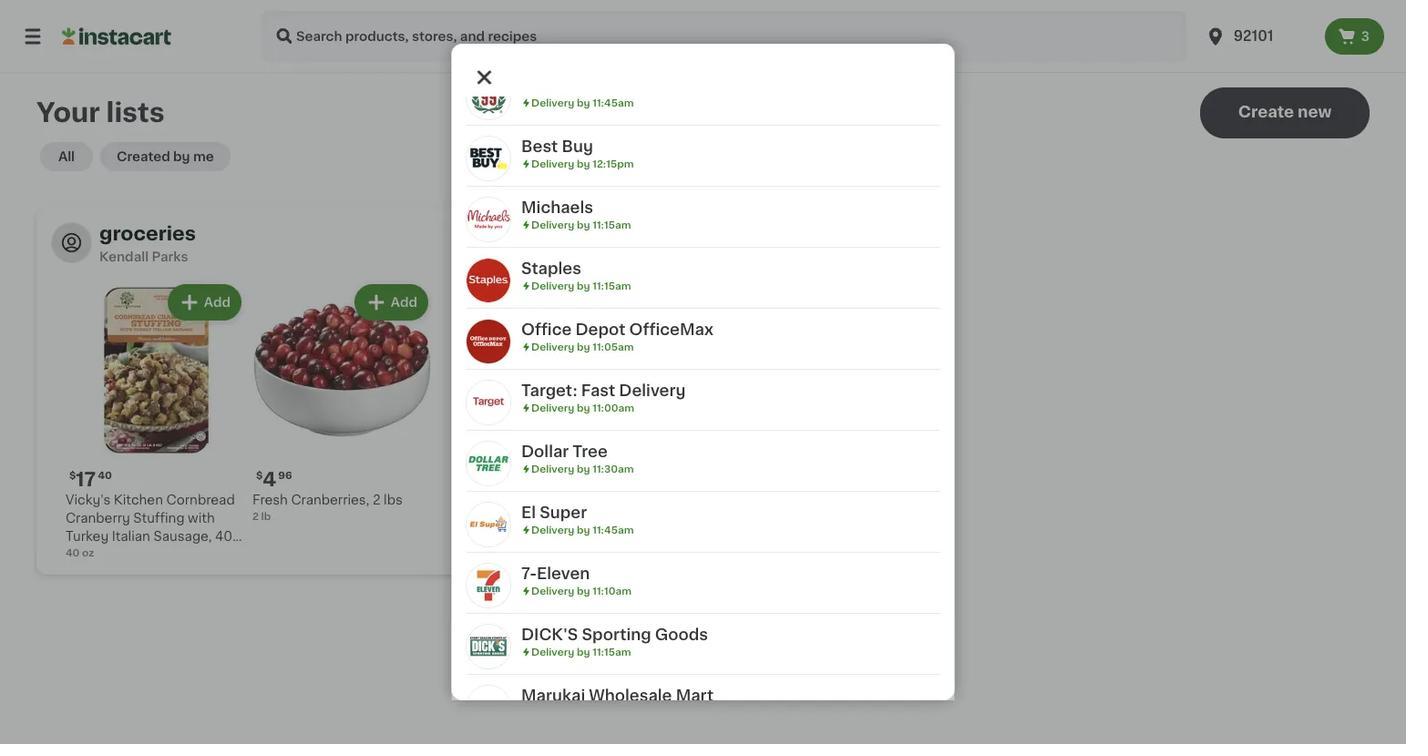 Task type: vqa. For each thing, say whether or not it's contained in the screenshot.
Dollar Tree image
yes



Task type: locate. For each thing, give the bounding box(es) containing it.
depot
[[575, 322, 625, 338]]

1 vertical spatial 11:45am
[[592, 526, 634, 536]]

instacart logo image
[[62, 26, 171, 47]]

new
[[1298, 104, 1332, 120]]

$ for 4
[[256, 471, 263, 481]]

by up choose
[[577, 98, 590, 108]]

0 vertical spatial your
[[36, 100, 100, 126]]

by down eleven
[[577, 587, 590, 597]]

2 vertical spatial 40
[[66, 548, 80, 558]]

0 horizontal spatial oz
[[66, 549, 81, 562]]

1 horizontal spatial $
[[256, 471, 263, 481]]

product group
[[66, 281, 245, 562], [253, 281, 432, 524]]

2 vertical spatial 11:15am
[[592, 648, 631, 658]]

3 button
[[1325, 18, 1385, 55]]

none text field inside list_add_items dialog
[[481, 270, 926, 410]]

add button for 4
[[356, 286, 427, 319]]

store
[[615, 126, 656, 142]]

delivery down dollar
[[531, 464, 574, 474]]

1 $ from the left
[[69, 471, 76, 481]]

a inside choose a store (required) your list will be shoppable at this store.
[[601, 126, 611, 142]]

$ inside $ 17 40
[[69, 471, 76, 481]]

7-eleven
[[521, 567, 590, 582]]

1 vertical spatial delivery by 11:15am
[[531, 281, 631, 291]]

delivery down best buy
[[531, 159, 574, 169]]

delivery by 11:15am up all
[[531, 220, 631, 230]]

delivery by 11:15am down dick's
[[531, 648, 631, 658]]

by down fast
[[577, 403, 590, 413]]

delivery by 11:05am
[[531, 342, 634, 352]]

0 vertical spatial list
[[560, 146, 575, 156]]

delivery by 11:30am
[[531, 464, 634, 474]]

create new
[[1239, 104, 1332, 120]]

by for dick's sporting goods
[[577, 648, 590, 658]]

0 horizontal spatial $
[[69, 471, 76, 481]]

by down super
[[577, 526, 590, 536]]

fresh
[[253, 494, 288, 507]]

$ left 96
[[256, 471, 263, 481]]

tree
[[572, 444, 607, 460]]

a bulb of garlic, a bowl of salt, a bowl of pepper, a bowl of cut celery. image
[[633, 580, 754, 667]]

delivery up choose
[[531, 98, 574, 108]]

delivery for michaels
[[531, 220, 574, 230]]

1 horizontal spatial add
[[391, 296, 418, 309]]

2 horizontal spatial add
[[481, 459, 508, 471]]

1 delivery by 11:15am from the top
[[531, 220, 631, 230]]

40
[[98, 471, 112, 481], [215, 531, 233, 543], [66, 548, 80, 558]]

add for 17
[[204, 296, 231, 309]]

delivery by 11:45am down super
[[531, 526, 634, 536]]

2 product group from the left
[[253, 281, 432, 524]]

0 horizontal spatial add
[[204, 296, 231, 309]]

delivery down 7-eleven
[[531, 587, 574, 597]]

2 vertical spatial delivery by 11:15am
[[531, 648, 631, 658]]

oz
[[82, 548, 94, 558], [66, 549, 81, 562]]

by inside 'link'
[[577, 98, 590, 108]]

0 horizontal spatial list
[[560, 146, 575, 156]]

a
[[601, 126, 611, 142], [511, 459, 518, 471]]

your lists
[[36, 100, 165, 126]]

create new button
[[1201, 88, 1370, 139]]

1 horizontal spatial 2
[[373, 494, 381, 507]]

1 delivery by 11:45am from the top
[[531, 98, 634, 108]]

by down dick's sporting goods
[[577, 648, 590, 658]]

1 vertical spatial your
[[536, 146, 558, 156]]

best
[[521, 139, 558, 155]]

turkey
[[66, 531, 109, 543]]

11:00am
[[592, 403, 634, 413]]

3 11:15am from the top
[[592, 648, 631, 658]]

40 right sausage,
[[215, 531, 233, 543]]

marukai wholesale mart link
[[466, 675, 940, 725]]

0 horizontal spatial your
[[36, 100, 100, 126]]

dick's sporting goods image
[[466, 625, 510, 669]]

11:45am up store
[[592, 98, 634, 108]]

list down choose
[[560, 146, 575, 156]]

a up be
[[601, 126, 611, 142]]

0 vertical spatial 11:15am
[[592, 220, 631, 230]]

11:45am inside 'link'
[[592, 98, 634, 108]]

staples image
[[466, 259, 510, 303]]

2 $ from the left
[[256, 471, 263, 481]]

your inside choose a store (required) your list will be shoppable at this store.
[[536, 146, 558, 156]]

$
[[69, 471, 76, 481], [256, 471, 263, 481]]

11:15am up office depot officemax
[[592, 281, 631, 291]]

by down staples
[[577, 281, 590, 291]]

2
[[592, 237, 602, 252], [373, 494, 381, 507], [253, 512, 259, 522]]

11:05am
[[592, 342, 634, 352]]

delivery by 11:45am link
[[466, 65, 940, 119]]

dick's sporting goods
[[521, 628, 708, 643]]

1 horizontal spatial 40
[[98, 471, 112, 481]]

1 add button from the left
[[169, 286, 240, 319]]

$ for 17
[[69, 471, 76, 481]]

el super
[[521, 505, 587, 521]]

Add a title (Required) text field
[[481, 205, 926, 255]]

delivery by 12:15pm
[[531, 159, 634, 169]]

el
[[521, 505, 536, 521]]

office depot officemax
[[521, 322, 713, 338]]

0 vertical spatial 11:45am
[[592, 98, 634, 108]]

reatialer dialog
[[452, 44, 955, 737]]

by down depot
[[577, 342, 590, 352]]

1 vertical spatial 11:15am
[[592, 281, 631, 291]]

at
[[668, 146, 678, 156]]

add inside dialog
[[481, 459, 508, 471]]

cover
[[522, 459, 559, 471]]

delivery down dick's
[[531, 648, 574, 658]]

store.
[[701, 146, 730, 156]]

all
[[58, 150, 75, 163]]

40 inside $ 17 40
[[98, 471, 112, 481]]

delivery by 11:45am up choose
[[531, 98, 634, 108]]

3 delivery by 11:15am from the top
[[531, 648, 631, 658]]

delivery by 11:15am down staples
[[531, 281, 631, 291]]

delivery down staples
[[531, 281, 574, 291]]

el super image
[[466, 503, 510, 547]]

0 vertical spatial delivery by 11:15am
[[531, 220, 631, 230]]

your up 'all' button
[[36, 100, 100, 126]]

1 horizontal spatial product group
[[253, 281, 432, 524]]

11:45am
[[592, 98, 634, 108], [592, 526, 634, 536]]

list
[[560, 146, 575, 156], [654, 459, 674, 471]]

11:45am down 11:30am
[[592, 526, 634, 536]]

sausage,
[[154, 531, 212, 543]]

delivery
[[531, 98, 574, 108], [531, 159, 574, 169], [531, 220, 574, 230], [531, 281, 574, 291], [531, 342, 574, 352], [619, 383, 685, 399], [531, 403, 574, 413], [531, 464, 574, 474], [531, 526, 574, 536], [531, 587, 574, 597], [531, 648, 574, 658]]

a left cover
[[511, 459, 518, 471]]

1 product group from the left
[[66, 281, 245, 562]]

by
[[577, 98, 590, 108], [173, 150, 190, 163], [577, 159, 590, 169], [577, 220, 590, 230], [577, 281, 590, 291], [577, 342, 590, 352], [577, 403, 590, 413], [577, 464, 590, 474], [577, 526, 590, 536], [577, 587, 590, 597], [577, 648, 590, 658]]

2 left lb
[[253, 512, 259, 522]]

dollar tree image
[[466, 442, 510, 486]]

by for best buy
[[577, 159, 590, 169]]

0 horizontal spatial add button
[[169, 286, 240, 319]]

your
[[36, 100, 100, 126], [536, 146, 558, 156]]

40 down turkey
[[66, 548, 80, 558]]

2 add button from the left
[[356, 286, 427, 319]]

photo
[[562, 459, 601, 471]]

delivery down the 'michaels'
[[531, 220, 574, 230]]

1 vertical spatial a
[[511, 459, 518, 471]]

1 horizontal spatial add button
[[356, 286, 427, 319]]

1 11:45am from the top
[[592, 98, 634, 108]]

by up the show all 2 items
[[577, 220, 590, 230]]

by inside button
[[173, 150, 190, 163]]

11:15am down dick's sporting goods
[[592, 648, 631, 658]]

your down choose
[[536, 146, 558, 156]]

0 horizontal spatial 40
[[66, 548, 80, 558]]

11:15am
[[592, 220, 631, 230], [592, 281, 631, 291], [592, 648, 631, 658]]

target:
[[521, 383, 577, 399]]

created by me button
[[100, 142, 230, 171]]

0 vertical spatial 40
[[98, 471, 112, 481]]

groceries
[[99, 224, 196, 243]]

0 horizontal spatial product group
[[66, 281, 245, 562]]

add
[[204, 296, 231, 309], [391, 296, 418, 309], [481, 459, 508, 471]]

$ up 'vicky's'
[[69, 471, 76, 481]]

mart
[[676, 689, 713, 704]]

2 11:15am from the top
[[592, 281, 631, 291]]

delivery for office depot officemax
[[531, 342, 574, 352]]

1 vertical spatial 40
[[215, 531, 233, 543]]

a carton of 6 eggs, an open loaf of bread, and a small bottle of milk. image
[[633, 481, 754, 569]]

by for michaels
[[577, 220, 590, 230]]

a roll of paper towels, a gallon of orange juice, a small bottle of milk, a bunch of bananas. image
[[783, 481, 904, 569]]

1 horizontal spatial your
[[536, 146, 558, 156]]

0 vertical spatial delivery by 11:45am
[[531, 98, 634, 108]]

by for el super
[[577, 526, 590, 536]]

1 vertical spatial delivery by 11:45am
[[531, 526, 634, 536]]

delivery down office
[[531, 342, 574, 352]]

0 vertical spatial a
[[601, 126, 611, 142]]

delivery inside 'link'
[[531, 98, 574, 108]]

add button
[[169, 286, 240, 319], [356, 286, 427, 319]]

2 horizontal spatial 2
[[592, 237, 602, 252]]

delivery by 11:15am
[[531, 220, 631, 230], [531, 281, 631, 291], [531, 648, 631, 658]]

$ 4 96
[[256, 470, 292, 489]]

40 right 17 in the left bottom of the page
[[98, 471, 112, 481]]

0 horizontal spatial 2
[[253, 512, 259, 522]]

delivery down target:
[[531, 403, 574, 413]]

delivery down "el super"
[[531, 526, 574, 536]]

created
[[117, 150, 170, 163]]

2 vertical spatial 2
[[253, 512, 259, 522]]

delivery up 11:00am
[[619, 383, 685, 399]]

1 horizontal spatial list
[[654, 459, 674, 471]]

cranberries,
[[291, 494, 370, 507]]

2 horizontal spatial 40
[[215, 531, 233, 543]]

0 vertical spatial 2
[[592, 237, 602, 252]]

1 vertical spatial 2
[[373, 494, 381, 507]]

11:15am for staples
[[592, 281, 631, 291]]

add for 4
[[391, 296, 418, 309]]

choose a store (required) your list will be shoppable at this store.
[[536, 126, 746, 156]]

lbs
[[384, 494, 403, 507]]

1 horizontal spatial a
[[601, 126, 611, 142]]

2 left lbs
[[373, 494, 381, 507]]

by for target: fast delivery
[[577, 403, 590, 413]]

2 delivery by 11:15am from the top
[[531, 281, 631, 291]]

(required)
[[660, 126, 746, 142]]

vicky's
[[66, 494, 111, 507]]

11:15am for michaels
[[592, 220, 631, 230]]

by left "me"
[[173, 150, 190, 163]]

by down tree at the bottom left of the page
[[577, 464, 590, 474]]

2 for cranberries,
[[373, 494, 381, 507]]

marukai
[[521, 689, 585, 704]]

add a cover photo to your list
[[481, 459, 674, 471]]

by down the will
[[577, 159, 590, 169]]

list right your
[[654, 459, 674, 471]]

2 right all
[[592, 237, 602, 252]]

delivery for 7-eleven
[[531, 587, 574, 597]]

lists
[[106, 100, 165, 126]]

0 horizontal spatial a
[[511, 459, 518, 471]]

11:15am up 'items'
[[592, 220, 631, 230]]

1 11:15am from the top
[[592, 220, 631, 230]]

$ inside $ 4 96
[[256, 471, 263, 481]]

None text field
[[481, 270, 926, 410]]

delivery for best buy
[[531, 159, 574, 169]]



Task type: describe. For each thing, give the bounding box(es) containing it.
a jar of flour, a stick of sliced butter, 3 granny smith apples, a carton of 7 eggs. image
[[483, 481, 604, 569]]

delivery by 11:45am inside 'link'
[[531, 98, 634, 108]]

shoppable
[[612, 146, 665, 156]]

delivery for dollar tree
[[531, 464, 574, 474]]

best buy image
[[466, 137, 510, 180]]

by for 7-eleven
[[577, 587, 590, 597]]

oz inside vicky's kitchen cornbread cranberry stuffing with turkey italian sausage, 40 oz
[[66, 549, 81, 562]]

goods
[[655, 628, 708, 643]]

show
[[522, 237, 566, 252]]

best buy
[[521, 139, 593, 155]]

fast
[[581, 383, 615, 399]]

17
[[76, 470, 96, 489]]

dollar tree
[[521, 444, 607, 460]]

to
[[604, 459, 618, 471]]

fresh cranberries, 2 lbs 2 lb
[[253, 494, 403, 522]]

be
[[596, 146, 609, 156]]

3
[[1362, 30, 1370, 43]]

11:30am
[[592, 464, 634, 474]]

list inside choose a store (required) your list will be shoppable at this store.
[[560, 146, 575, 156]]

michaels
[[521, 200, 593, 216]]

eleven
[[536, 567, 590, 582]]

by for dollar tree
[[577, 464, 590, 474]]

office depot officemax image
[[466, 320, 510, 364]]

a for choose
[[601, 126, 611, 142]]

cornbread
[[166, 494, 235, 507]]

this
[[680, 146, 699, 156]]

stuffing
[[133, 512, 185, 525]]

delivery for dick's sporting goods
[[531, 648, 574, 658]]

12:15pm
[[592, 159, 634, 169]]

kendall
[[99, 251, 149, 263]]

me
[[193, 150, 214, 163]]

by for office depot officemax
[[577, 342, 590, 352]]

add button for 17
[[169, 286, 240, 319]]

marukai wholesale mart
[[521, 689, 713, 704]]

created by me
[[117, 150, 214, 163]]

99 ranch market image
[[466, 76, 510, 119]]

by for staples
[[577, 281, 590, 291]]

buy
[[561, 139, 593, 155]]

items
[[606, 237, 650, 252]]

staples
[[521, 261, 581, 277]]

groceries kendall parks
[[99, 224, 196, 263]]

4
[[263, 470, 276, 489]]

will
[[578, 146, 594, 156]]

product group containing 17
[[66, 281, 245, 562]]

delivery by 11:10am
[[531, 587, 631, 597]]

a woman sitting on a chair wearing headphones holding a drink in her hand with a small brown dog on the floor by her side. image
[[783, 580, 904, 667]]

a for add
[[511, 459, 518, 471]]

all button
[[40, 142, 93, 171]]

officemax
[[629, 322, 713, 338]]

sporting
[[582, 628, 651, 643]]

italian
[[112, 531, 150, 543]]

target: fast delivery
[[521, 383, 685, 399]]

11:10am
[[592, 587, 631, 597]]

delivery by 11:15am for michaels
[[531, 220, 631, 230]]

delivery for el super
[[531, 526, 574, 536]]

dick's
[[521, 628, 578, 643]]

delivery by 11:15am for staples
[[531, 281, 631, 291]]

$ 17 40
[[69, 470, 112, 489]]

1 vertical spatial list
[[654, 459, 674, 471]]

all
[[570, 237, 588, 252]]

michaels image
[[466, 198, 510, 242]]

cranberry
[[66, 512, 130, 525]]

11:15am for dick's sporting goods
[[592, 648, 631, 658]]

delivery by 11:00am
[[531, 403, 634, 413]]

product group containing 4
[[253, 281, 432, 524]]

2 delivery by 11:45am from the top
[[531, 526, 634, 536]]

wholesale
[[589, 689, 672, 704]]

target: fast delivery image
[[466, 381, 510, 425]]

parks
[[152, 251, 188, 263]]

with
[[188, 512, 215, 525]]

1 horizontal spatial oz
[[82, 548, 94, 558]]

delivery for staples
[[531, 281, 574, 291]]

96
[[278, 471, 292, 481]]

your
[[621, 459, 651, 471]]

2 for all
[[592, 237, 602, 252]]

delivery by 11:15am for dick's sporting goods
[[531, 648, 631, 658]]

a water bottle, yoga block, stretch band, and ear buds. image
[[483, 580, 604, 667]]

delivery for target: fast delivery
[[531, 403, 574, 413]]

kitchen
[[114, 494, 163, 507]]

2 11:45am from the top
[[592, 526, 634, 536]]

7 eleven image
[[466, 564, 510, 608]]

vicky's kitchen cornbread cranberry stuffing with turkey italian sausage, 40 oz
[[66, 494, 235, 562]]

show all 2 items
[[522, 237, 650, 252]]

office
[[521, 322, 571, 338]]

7-
[[521, 567, 536, 582]]

choose
[[536, 126, 598, 142]]

lb
[[261, 512, 271, 522]]

40 oz
[[66, 548, 94, 558]]

create
[[1239, 104, 1295, 120]]

dollar
[[521, 444, 569, 460]]

40 inside vicky's kitchen cornbread cranberry stuffing with turkey italian sausage, 40 oz
[[215, 531, 233, 543]]

list_add_items dialog
[[452, 44, 955, 745]]

super
[[539, 505, 587, 521]]



